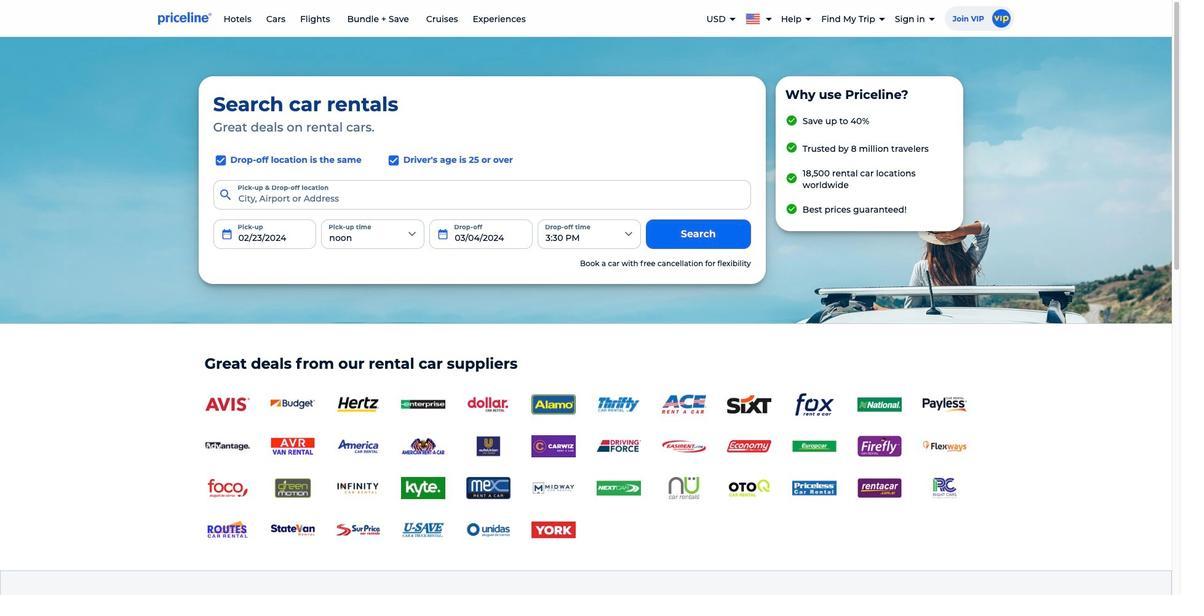 Task type: describe. For each thing, give the bounding box(es) containing it.
dollar image
[[466, 394, 511, 416]]

infinity image
[[336, 478, 380, 500]]

thrifty image
[[597, 394, 641, 416]]

Pick-up field
[[213, 220, 317, 249]]

easirent image
[[662, 436, 706, 458]]

flexways image
[[923, 436, 967, 458]]

american image
[[401, 436, 445, 458]]

enterprise image
[[401, 394, 445, 416]]

europcar image
[[793, 436, 837, 458]]

surprice image
[[336, 520, 380, 542]]

airport van rental image
[[271, 436, 315, 458]]

right cars image
[[923, 478, 967, 500]]

calendar image
[[221, 228, 233, 241]]

state van rental image
[[271, 520, 315, 542]]

national image
[[858, 394, 902, 416]]

alamo image
[[532, 394, 576, 416]]

u save image
[[401, 520, 445, 542]]

priceless image
[[793, 478, 837, 500]]

City, Airport or Address text field
[[213, 180, 752, 210]]

avis image
[[205, 394, 250, 416]]

firefly image
[[858, 436, 902, 458]]

advantage image
[[205, 436, 250, 458]]



Task type: locate. For each thing, give the bounding box(es) containing it.
midway image
[[532, 478, 576, 500]]

economy image
[[727, 436, 772, 458]]

otoq image
[[727, 478, 772, 500]]

budget image
[[271, 394, 315, 416]]

calendar image
[[437, 228, 449, 241]]

vip badge icon image
[[993, 9, 1011, 28]]

mex image
[[466, 478, 511, 500]]

kyte image
[[401, 478, 445, 500]]

york image
[[532, 520, 576, 542]]

fox image
[[793, 394, 837, 416]]

green motion image
[[271, 478, 315, 500]]

driving force image
[[597, 436, 641, 458]]

en us image
[[746, 11, 766, 24]]

routes image
[[205, 520, 250, 542]]

carwiz image
[[532, 436, 576, 458]]

unidas image
[[466, 520, 511, 542]]

autounion image
[[466, 436, 511, 458]]

hertz image
[[336, 394, 380, 416]]

Drop-off field
[[430, 220, 533, 249]]

priceline.com home image
[[158, 12, 211, 25]]

ace image
[[662, 394, 706, 416]]

payless image
[[923, 397, 967, 413]]

foco image
[[205, 478, 250, 500]]

nextcar image
[[597, 478, 641, 500]]

america car rental image
[[336, 436, 380, 458]]

nü image
[[662, 478, 706, 500]]

rentacar image
[[858, 478, 902, 500]]

sixt image
[[727, 394, 772, 416]]



Task type: vqa. For each thing, say whether or not it's contained in the screenshot.
THE 29 corresponding to May
no



